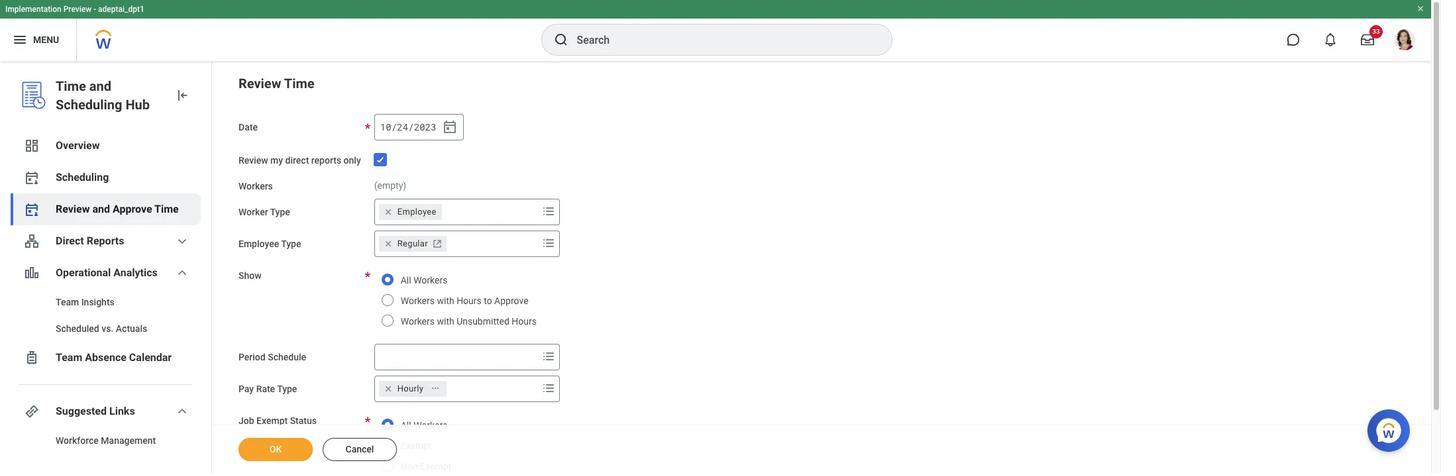 Task type: vqa. For each thing, say whether or not it's contained in the screenshot.
My Delegations
no



Task type: describe. For each thing, give the bounding box(es) containing it.
x small image for worker type
[[382, 205, 395, 218]]

time inside "link"
[[154, 203, 179, 215]]

actuals
[[116, 323, 147, 334]]

x small image for employee type
[[382, 237, 395, 250]]

inbox large image
[[1361, 33, 1375, 46]]

pay rate type
[[239, 383, 297, 394]]

direct
[[56, 235, 84, 247]]

chart image
[[24, 265, 40, 281]]

prompts image for employee type
[[541, 235, 557, 251]]

rate
[[256, 383, 275, 394]]

review for review and approve time
[[56, 203, 90, 215]]

type for worker type
[[270, 206, 290, 217]]

prompts image for pay rate type
[[541, 380, 557, 396]]

review and approve time link
[[11, 194, 201, 225]]

overview link
[[11, 130, 201, 162]]

vs.
[[102, 323, 114, 334]]

employee for employee
[[397, 206, 437, 216]]

period
[[239, 352, 266, 362]]

overview
[[56, 139, 100, 152]]

ok button
[[239, 438, 313, 461]]

workers for workers with unsubmitted hours
[[401, 316, 435, 326]]

job
[[239, 415, 254, 426]]

justify image
[[12, 32, 28, 48]]

employee element
[[397, 206, 437, 218]]

menu
[[33, 34, 59, 45]]

workforce management
[[56, 435, 156, 446]]

menu button
[[0, 19, 76, 61]]

Search Workday  search field
[[577, 25, 865, 54]]

hourly element
[[397, 383, 424, 395]]

2 horizontal spatial time
[[284, 76, 315, 91]]

adeptai_dpt1
[[98, 5, 144, 14]]

check small image
[[372, 152, 388, 168]]

team for team absence calendar
[[56, 351, 82, 364]]

employee type
[[239, 238, 301, 249]]

calendar image
[[442, 119, 458, 135]]

chevron down small image for links
[[174, 404, 190, 420]]

status
[[290, 415, 317, 426]]

all workers for workers with hours to approve
[[401, 275, 448, 285]]

to
[[484, 295, 492, 306]]

my
[[270, 155, 283, 166]]

employee, press delete to clear value. option
[[379, 204, 442, 220]]

search image
[[553, 32, 569, 48]]

exempt for non-
[[420, 461, 451, 472]]

dashboard image
[[24, 138, 40, 154]]

operational analytics
[[56, 266, 158, 279]]

calendar
[[129, 351, 172, 364]]

1 horizontal spatial approve
[[494, 295, 529, 306]]

x small image for pay rate type
[[382, 382, 395, 395]]

task timeoff image
[[24, 350, 40, 366]]

notifications large image
[[1324, 33, 1337, 46]]

33 button
[[1353, 25, 1383, 54]]

1 vertical spatial exempt
[[401, 440, 432, 451]]

transformation import image
[[174, 87, 190, 103]]

operational analytics button
[[11, 257, 201, 289]]

hourly, press delete to clear value. option
[[379, 381, 447, 397]]

cancel
[[346, 444, 374, 455]]

regular
[[397, 238, 428, 248]]

workers with hours to approve
[[401, 295, 529, 306]]

24
[[397, 120, 408, 133]]

type for employee type
[[281, 238, 301, 249]]

10 / 24 / 2023
[[380, 120, 436, 133]]

regular, press delete to clear value, ctrl + enter opens in new window. option
[[379, 236, 447, 252]]

date
[[239, 122, 258, 133]]

workforce
[[56, 435, 99, 446]]

operational analytics element
[[11, 289, 201, 342]]

time and scheduling hub
[[56, 78, 150, 113]]

direct reports button
[[11, 225, 201, 257]]

Period Schedule field
[[375, 345, 538, 369]]

scheduled
[[56, 323, 99, 334]]

team insights
[[56, 297, 115, 308]]

10
[[380, 120, 391, 133]]

period schedule
[[239, 352, 306, 362]]

all for exempt
[[401, 420, 411, 430]]

approve inside "link"
[[113, 203, 152, 215]]

management
[[101, 435, 156, 446]]

regular element
[[397, 238, 428, 250]]

2023
[[414, 120, 436, 133]]

absence
[[85, 351, 127, 364]]

chevron down small image for analytics
[[174, 265, 190, 281]]

related actions image
[[431, 384, 440, 393]]

unsubmitted
[[457, 316, 510, 326]]

job exempt status
[[239, 415, 317, 426]]

suggested links
[[56, 405, 135, 418]]

calendar user solid image
[[24, 201, 40, 217]]

scheduling inside 'time and scheduling hub'
[[56, 97, 122, 113]]

review and approve time
[[56, 203, 179, 215]]

team for team insights
[[56, 297, 79, 308]]

show
[[239, 270, 262, 281]]

chevron down small image for reports
[[174, 233, 190, 249]]

cancel button
[[323, 438, 397, 461]]

reports
[[311, 155, 341, 166]]

insights
[[81, 297, 115, 308]]



Task type: locate. For each thing, give the bounding box(es) containing it.
1 horizontal spatial /
[[408, 120, 414, 133]]

1 vertical spatial x small image
[[382, 237, 395, 250]]

0 horizontal spatial time
[[56, 78, 86, 94]]

2 / from the left
[[408, 120, 414, 133]]

and inside 'time and scheduling hub'
[[89, 78, 111, 94]]

review inside "link"
[[56, 203, 90, 215]]

2 all workers from the top
[[401, 420, 448, 430]]

1 vertical spatial scheduling
[[56, 171, 109, 184]]

/
[[392, 120, 397, 133], [408, 120, 414, 133]]

/ right 24
[[408, 120, 414, 133]]

type right rate
[[277, 383, 297, 394]]

prompts image for period schedule
[[541, 348, 557, 364]]

workers with unsubmitted hours
[[401, 316, 537, 326]]

preview
[[63, 5, 92, 14]]

review for review time
[[239, 76, 281, 91]]

1 scheduling from the top
[[56, 97, 122, 113]]

pay
[[239, 383, 254, 394]]

0 vertical spatial employee
[[397, 206, 437, 216]]

0 horizontal spatial approve
[[113, 203, 152, 215]]

1 vertical spatial hours
[[512, 316, 537, 326]]

implementation
[[5, 5, 61, 14]]

workers down ext link image
[[414, 275, 448, 285]]

team insights link
[[11, 289, 201, 315]]

2 vertical spatial review
[[56, 203, 90, 215]]

direct reports
[[56, 235, 124, 247]]

all down regular, press delete to clear value, ctrl + enter opens in new window. option on the left of page
[[401, 275, 411, 285]]

2 vertical spatial exempt
[[420, 461, 451, 472]]

prompts image
[[541, 203, 557, 219], [541, 235, 557, 251], [541, 348, 557, 364], [541, 380, 557, 396]]

1 vertical spatial employee
[[239, 238, 279, 249]]

and inside the 'review and approve time' "link"
[[92, 203, 110, 215]]

0 vertical spatial review
[[239, 76, 281, 91]]

3 chevron down small image from the top
[[174, 404, 190, 420]]

hub
[[126, 97, 150, 113]]

2 all from the top
[[401, 420, 411, 430]]

1 vertical spatial team
[[56, 351, 82, 364]]

scheduling up overview
[[56, 97, 122, 113]]

ext link image
[[431, 237, 444, 250]]

team absence calendar link
[[11, 342, 201, 374]]

navigation pane region
[[0, 61, 212, 473]]

team down scheduled
[[56, 351, 82, 364]]

chevron down small image
[[174, 233, 190, 249], [174, 265, 190, 281], [174, 404, 190, 420]]

chevron down small image inside direct reports dropdown button
[[174, 233, 190, 249]]

0 vertical spatial and
[[89, 78, 111, 94]]

workers up worker
[[239, 181, 273, 191]]

with for hours
[[437, 295, 454, 306]]

0 vertical spatial exempt
[[257, 415, 288, 426]]

1 vertical spatial chevron down small image
[[174, 265, 190, 281]]

all down hourly element
[[401, 420, 411, 430]]

2 team from the top
[[56, 351, 82, 364]]

all workers down regular, press delete to clear value, ctrl + enter opens in new window. option on the left of page
[[401, 275, 448, 285]]

1 with from the top
[[437, 295, 454, 306]]

1 horizontal spatial hours
[[512, 316, 537, 326]]

profile logan mcneil image
[[1394, 29, 1416, 53]]

0 vertical spatial team
[[56, 297, 79, 308]]

chevron down small image inside operational analytics dropdown button
[[174, 265, 190, 281]]

1 all workers from the top
[[401, 275, 448, 285]]

link image
[[24, 404, 40, 420]]

0 vertical spatial approve
[[113, 203, 152, 215]]

chevron down small image inside 'suggested links' dropdown button
[[174, 404, 190, 420]]

scheduling down overview
[[56, 171, 109, 184]]

view team image
[[24, 233, 40, 249]]

x small image inside hourly, press delete to clear value. option
[[382, 382, 395, 395]]

0 vertical spatial all workers
[[401, 275, 448, 285]]

review
[[239, 76, 281, 91], [239, 155, 268, 166], [56, 203, 90, 215]]

1 vertical spatial review
[[239, 155, 268, 166]]

2 vertical spatial chevron down small image
[[174, 404, 190, 420]]

0 vertical spatial all
[[401, 275, 411, 285]]

worker
[[239, 206, 268, 217]]

1 horizontal spatial employee
[[397, 206, 437, 216]]

non-exempt
[[401, 461, 451, 472]]

non-
[[401, 461, 420, 472]]

time and scheduling hub element
[[56, 77, 164, 114]]

employee for employee type
[[239, 238, 279, 249]]

2 scheduling from the top
[[56, 171, 109, 184]]

review left my
[[239, 155, 268, 166]]

employee down worker
[[239, 238, 279, 249]]

review up date
[[239, 76, 281, 91]]

review my direct reports only
[[239, 155, 361, 166]]

1 x small image from the top
[[382, 205, 395, 218]]

33
[[1373, 28, 1380, 35]]

2 vertical spatial type
[[277, 383, 297, 394]]

0 vertical spatial x small image
[[382, 205, 395, 218]]

/ right 10
[[392, 120, 397, 133]]

scheduled vs. actuals link
[[11, 315, 201, 342]]

0 vertical spatial type
[[270, 206, 290, 217]]

x small image left regular element
[[382, 237, 395, 250]]

employee up regular at the bottom of page
[[397, 206, 437, 216]]

x small image inside 'employee, press delete to clear value.' option
[[382, 205, 395, 218]]

-
[[94, 5, 96, 14]]

1 team from the top
[[56, 297, 79, 308]]

with down "workers with hours to approve" at the left bottom
[[437, 316, 454, 326]]

review time
[[239, 76, 315, 91]]

0 vertical spatial with
[[437, 295, 454, 306]]

reports
[[87, 235, 124, 247]]

and
[[89, 78, 111, 94], [92, 203, 110, 215]]

analytics
[[114, 266, 158, 279]]

approve down scheduling link
[[113, 203, 152, 215]]

with for unsubmitted
[[437, 316, 454, 326]]

workers for workers with hours to approve
[[401, 295, 435, 306]]

exempt
[[257, 415, 288, 426], [401, 440, 432, 451], [420, 461, 451, 472]]

approve
[[113, 203, 152, 215], [494, 295, 529, 306]]

workers up workers with unsubmitted hours
[[401, 295, 435, 306]]

employee inside option
[[397, 206, 437, 216]]

x small image left hourly element
[[382, 382, 395, 395]]

exempt for job
[[257, 415, 288, 426]]

0 horizontal spatial employee
[[239, 238, 279, 249]]

1 / from the left
[[392, 120, 397, 133]]

hours
[[457, 295, 482, 306], [512, 316, 537, 326]]

team up scheduled
[[56, 297, 79, 308]]

4 prompts image from the top
[[541, 380, 557, 396]]

all workers down hourly, press delete to clear value. option
[[401, 420, 448, 430]]

team absence calendar
[[56, 351, 172, 364]]

scheduled vs. actuals
[[56, 323, 147, 334]]

links
[[109, 405, 135, 418]]

1 vertical spatial type
[[281, 238, 301, 249]]

workforce management link
[[11, 427, 201, 454]]

0 horizontal spatial hours
[[457, 295, 482, 306]]

1 vertical spatial with
[[437, 316, 454, 326]]

hours right unsubmitted
[[512, 316, 537, 326]]

0 horizontal spatial /
[[392, 120, 397, 133]]

x small image inside regular, press delete to clear value, ctrl + enter opens in new window. option
[[382, 237, 395, 250]]

review for review my direct reports only
[[239, 155, 268, 166]]

workers down related actions "image"
[[414, 420, 448, 430]]

calendar user solid image
[[24, 170, 40, 186]]

prompts image for worker type
[[541, 203, 557, 219]]

all workers
[[401, 275, 448, 285], [401, 420, 448, 430]]

1 chevron down small image from the top
[[174, 233, 190, 249]]

3 prompts image from the top
[[541, 348, 557, 364]]

workers for workers
[[239, 181, 273, 191]]

menu banner
[[0, 0, 1432, 61]]

type down worker type
[[281, 238, 301, 249]]

1 vertical spatial all workers
[[401, 420, 448, 430]]

x small image
[[382, 205, 395, 218], [382, 237, 395, 250], [382, 382, 395, 395]]

type
[[270, 206, 290, 217], [281, 238, 301, 249], [277, 383, 297, 394]]

implementation preview -   adeptai_dpt1
[[5, 5, 144, 14]]

2 chevron down small image from the top
[[174, 265, 190, 281]]

ok
[[270, 444, 282, 455]]

1 vertical spatial and
[[92, 203, 110, 215]]

team
[[56, 297, 79, 308], [56, 351, 82, 364]]

time
[[284, 76, 315, 91], [56, 78, 86, 94], [154, 203, 179, 215]]

0 vertical spatial scheduling
[[56, 97, 122, 113]]

direct
[[285, 155, 309, 166]]

x small image down (empty)
[[382, 205, 395, 218]]

all for workers with hours to approve
[[401, 275, 411, 285]]

with
[[437, 295, 454, 306], [437, 316, 454, 326]]

suggested
[[56, 405, 107, 418]]

time inside 'time and scheduling hub'
[[56, 78, 86, 94]]

2 x small image from the top
[[382, 237, 395, 250]]

1 vertical spatial all
[[401, 420, 411, 430]]

3 x small image from the top
[[382, 382, 395, 395]]

1 horizontal spatial time
[[154, 203, 179, 215]]

1 prompts image from the top
[[541, 203, 557, 219]]

employee
[[397, 206, 437, 216], [239, 238, 279, 249]]

type right worker
[[270, 206, 290, 217]]

suggested links button
[[11, 396, 201, 427]]

only
[[344, 155, 361, 166]]

and down scheduling link
[[92, 203, 110, 215]]

scheduling
[[56, 97, 122, 113], [56, 171, 109, 184]]

schedule
[[268, 352, 306, 362]]

all workers for exempt
[[401, 420, 448, 430]]

and for review
[[92, 203, 110, 215]]

and for time
[[89, 78, 111, 94]]

scheduling link
[[11, 162, 201, 194]]

hourly
[[397, 383, 424, 393]]

2 with from the top
[[437, 316, 454, 326]]

date group
[[374, 114, 464, 141]]

(empty)
[[374, 180, 406, 191]]

and up "overview" link
[[89, 78, 111, 94]]

all
[[401, 275, 411, 285], [401, 420, 411, 430]]

review up direct
[[56, 203, 90, 215]]

0 vertical spatial chevron down small image
[[174, 233, 190, 249]]

workers
[[239, 181, 273, 191], [414, 275, 448, 285], [401, 295, 435, 306], [401, 316, 435, 326], [414, 420, 448, 430]]

2 vertical spatial x small image
[[382, 382, 395, 395]]

close environment banner image
[[1417, 5, 1425, 13]]

worker type
[[239, 206, 290, 217]]

approve right to
[[494, 295, 529, 306]]

operational
[[56, 266, 111, 279]]

0 vertical spatial hours
[[457, 295, 482, 306]]

team inside "link"
[[56, 297, 79, 308]]

workers down "workers with hours to approve" at the left bottom
[[401, 316, 435, 326]]

1 vertical spatial approve
[[494, 295, 529, 306]]

2 prompts image from the top
[[541, 235, 557, 251]]

with up workers with unsubmitted hours
[[437, 295, 454, 306]]

1 all from the top
[[401, 275, 411, 285]]

hours left to
[[457, 295, 482, 306]]



